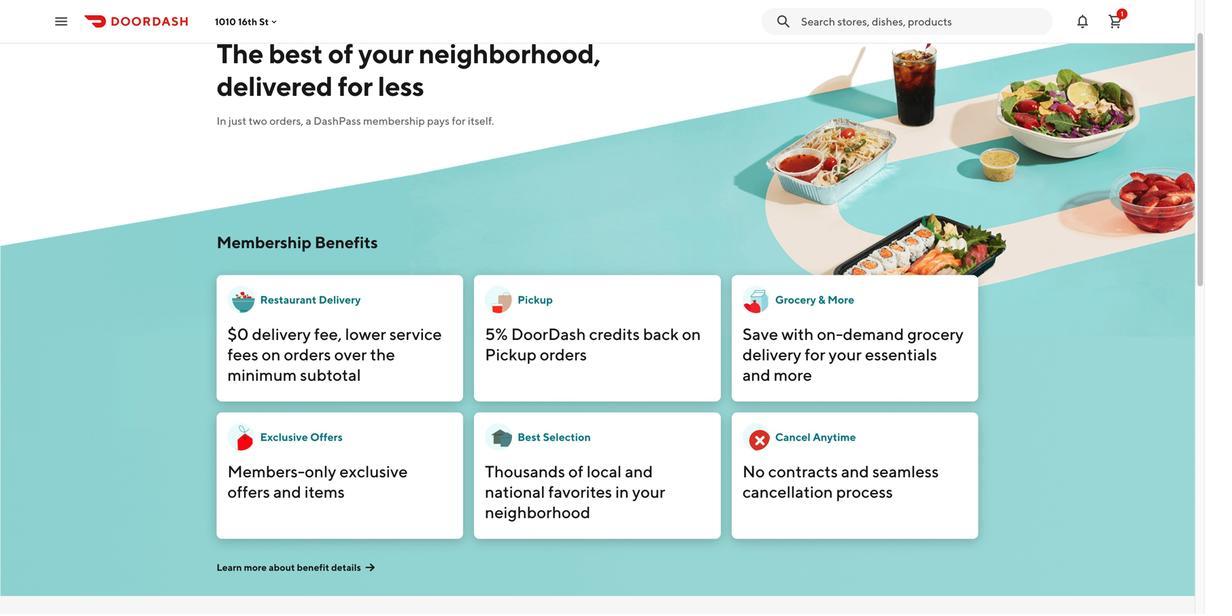 Task type: vqa. For each thing, say whether or not it's contained in the screenshot.
Selection
yes



Task type: describe. For each thing, give the bounding box(es) containing it.
pickup inside 5% doordash credits back on pickup orders
[[485, 345, 537, 364]]

1 button
[[1102, 8, 1130, 35]]

membership
[[217, 233, 312, 252]]

open menu image
[[53, 13, 69, 30]]

for for save
[[805, 345, 826, 364]]

about
[[269, 562, 295, 573]]

less
[[378, 70, 424, 102]]

5%
[[485, 325, 508, 344]]

for for the
[[338, 70, 373, 102]]

5% doordash credits back on pickup orders
[[485, 325, 701, 364]]

1 horizontal spatial for
[[452, 114, 466, 127]]

16th
[[238, 16, 257, 27]]

1010 16th st button
[[215, 16, 280, 27]]

delivered
[[217, 70, 333, 102]]

learn more about benefit details
[[217, 562, 361, 573]]

delivery inside $0 delivery fee, lower service fees on orders over the minimum subtotal
[[252, 325, 311, 344]]

credits
[[589, 325, 640, 344]]

your for thousands of local and national favorites in your neighborhood
[[633, 482, 666, 502]]

the
[[217, 37, 263, 69]]

1
[[1121, 10, 1124, 18]]

grocery
[[908, 325, 964, 344]]

no
[[743, 462, 765, 481]]

local
[[587, 462, 622, 481]]

delivery
[[319, 293, 361, 306]]

more
[[828, 293, 855, 306]]

1010
[[215, 16, 236, 27]]

save with on-demand grocery delivery for your essentials and more
[[743, 325, 964, 385]]

favorites
[[549, 482, 613, 502]]

selection
[[543, 431, 591, 444]]

your for save with on-demand grocery delivery for your essentials and more
[[829, 345, 862, 364]]

orders inside 5% doordash credits back on pickup orders
[[540, 345, 587, 364]]

restaurant
[[260, 293, 317, 306]]

1 vertical spatial more
[[244, 562, 267, 573]]

orders,
[[270, 114, 304, 127]]

$0 delivery fee, lower service fees on orders over the minimum subtotal
[[228, 325, 442, 385]]

back
[[643, 325, 679, 344]]

best
[[269, 37, 323, 69]]

orders inside $0 delivery fee, lower service fees on orders over the minimum subtotal
[[284, 345, 331, 364]]

cancel
[[776, 431, 811, 444]]

service
[[390, 325, 442, 344]]

and inside the save with on-demand grocery delivery for your essentials and more
[[743, 365, 771, 385]]

$0
[[228, 325, 249, 344]]

benefits
[[315, 233, 378, 252]]

Store search: begin typing to search for stores available on DoorDash text field
[[802, 14, 1045, 29]]

anytime
[[813, 431, 857, 444]]

more inside the save with on-demand grocery delivery for your essentials and more
[[774, 365, 813, 385]]

1010 16th st
[[215, 16, 269, 27]]

offers
[[228, 482, 270, 502]]

exclusive offers
[[260, 431, 343, 444]]

items
[[305, 482, 345, 502]]

and inside thousands of local and national favorites in your neighborhood
[[625, 462, 653, 481]]

cancellation
[[743, 482, 833, 502]]

dashpass
[[314, 114, 361, 127]]

fees
[[228, 345, 259, 364]]

contracts
[[769, 462, 838, 481]]

neighborhood
[[485, 503, 591, 522]]

minimum
[[228, 365, 297, 385]]

over
[[334, 345, 367, 364]]

in
[[217, 114, 226, 127]]



Task type: locate. For each thing, give the bounding box(es) containing it.
and down save
[[743, 365, 771, 385]]

members-
[[228, 462, 305, 481]]

1 orders from the left
[[284, 345, 331, 364]]

2 horizontal spatial your
[[829, 345, 862, 364]]

more right learn
[[244, 562, 267, 573]]

and inside members-only exclusive offers and items
[[273, 482, 301, 502]]

and down members-
[[273, 482, 301, 502]]

neighborhood,
[[419, 37, 601, 69]]

learn
[[217, 562, 242, 573]]

membership benefits
[[217, 233, 378, 252]]

thousands
[[485, 462, 565, 481]]

st
[[259, 16, 269, 27]]

0 horizontal spatial more
[[244, 562, 267, 573]]

cancel anytime
[[776, 431, 857, 444]]

pickup down 5%
[[485, 345, 537, 364]]

your
[[359, 37, 414, 69], [829, 345, 862, 364], [633, 482, 666, 502]]

thousands of local and national favorites in your neighborhood
[[485, 462, 666, 522]]

orders down doordash
[[540, 345, 587, 364]]

2 vertical spatial your
[[633, 482, 666, 502]]

national
[[485, 482, 545, 502]]

1 horizontal spatial on
[[682, 325, 701, 344]]

in
[[616, 482, 629, 502]]

more down the with
[[774, 365, 813, 385]]

just
[[229, 114, 247, 127]]

0 horizontal spatial orders
[[284, 345, 331, 364]]

your inside the best of your neighborhood, delivered for less
[[359, 37, 414, 69]]

delivery
[[252, 325, 311, 344], [743, 345, 802, 364]]

offers
[[310, 431, 343, 444]]

and
[[743, 365, 771, 385], [625, 462, 653, 481], [842, 462, 870, 481], [273, 482, 301, 502]]

on right "back"
[[682, 325, 701, 344]]

restaurant delivery
[[260, 293, 361, 306]]

for inside the best of your neighborhood, delivered for less
[[338, 70, 373, 102]]

1 vertical spatial of
[[569, 462, 584, 481]]

1 vertical spatial for
[[452, 114, 466, 127]]

on
[[682, 325, 701, 344], [262, 345, 281, 364]]

1 vertical spatial delivery
[[743, 345, 802, 364]]

notification bell image
[[1075, 13, 1091, 30]]

1 horizontal spatial your
[[633, 482, 666, 502]]

your inside the save with on-demand grocery delivery for your essentials and more
[[829, 345, 862, 364]]

a
[[306, 114, 312, 127]]

your inside thousands of local and national favorites in your neighborhood
[[633, 482, 666, 502]]

for inside the save with on-demand grocery delivery for your essentials and more
[[805, 345, 826, 364]]

2 vertical spatial for
[[805, 345, 826, 364]]

the
[[370, 345, 395, 364]]

best selection
[[518, 431, 591, 444]]

for right pays
[[452, 114, 466, 127]]

1 horizontal spatial of
[[569, 462, 584, 481]]

delivery down save
[[743, 345, 802, 364]]

fee,
[[314, 325, 342, 344]]

your up less
[[359, 37, 414, 69]]

details
[[331, 562, 361, 573]]

best
[[518, 431, 541, 444]]

two
[[249, 114, 267, 127]]

subtotal
[[300, 365, 361, 385]]

on inside $0 delivery fee, lower service fees on orders over the minimum subtotal
[[262, 345, 281, 364]]

lower
[[345, 325, 386, 344]]

save
[[743, 325, 779, 344]]

of
[[328, 37, 353, 69], [569, 462, 584, 481]]

0 horizontal spatial of
[[328, 37, 353, 69]]

membership
[[363, 114, 425, 127]]

delivery inside the save with on-demand grocery delivery for your essentials and more
[[743, 345, 802, 364]]

for up in just two orders, a dashpass membership pays for itself. on the top of the page
[[338, 70, 373, 102]]

0 vertical spatial pickup
[[518, 293, 553, 306]]

and up process
[[842, 462, 870, 481]]

0 horizontal spatial on
[[262, 345, 281, 364]]

1 horizontal spatial more
[[774, 365, 813, 385]]

exclusive
[[340, 462, 408, 481]]

1 vertical spatial your
[[829, 345, 862, 364]]

benefit
[[297, 562, 329, 573]]

0 horizontal spatial your
[[359, 37, 414, 69]]

&
[[819, 293, 826, 306]]

pickup up doordash
[[518, 293, 553, 306]]

more
[[774, 365, 813, 385], [244, 562, 267, 573]]

exclusive
[[260, 431, 308, 444]]

the best of your neighborhood, delivered for less
[[217, 37, 601, 102]]

with
[[782, 325, 814, 344]]

of right best
[[328, 37, 353, 69]]

essentials
[[866, 345, 938, 364]]

0 vertical spatial for
[[338, 70, 373, 102]]

grocery
[[776, 293, 816, 306]]

1 horizontal spatial delivery
[[743, 345, 802, 364]]

no contracts and seamless cancellation process
[[743, 462, 939, 502]]

doordash
[[511, 325, 586, 344]]

0 horizontal spatial delivery
[[252, 325, 311, 344]]

of inside the best of your neighborhood, delivered for less
[[328, 37, 353, 69]]

only
[[305, 462, 336, 481]]

delivery down 'restaurant'
[[252, 325, 311, 344]]

demand
[[843, 325, 905, 344]]

on-
[[817, 325, 843, 344]]

3 items, open order cart image
[[1108, 13, 1124, 30]]

on up minimum
[[262, 345, 281, 364]]

on inside 5% doordash credits back on pickup orders
[[682, 325, 701, 344]]

1 vertical spatial pickup
[[485, 345, 537, 364]]

orders
[[284, 345, 331, 364], [540, 345, 587, 364]]

of up favorites
[[569, 462, 584, 481]]

in just two orders, a dashpass membership pays for itself.
[[217, 114, 494, 127]]

0 vertical spatial more
[[774, 365, 813, 385]]

for down on- on the bottom of page
[[805, 345, 826, 364]]

for
[[338, 70, 373, 102], [452, 114, 466, 127], [805, 345, 826, 364]]

members-only exclusive offers and items
[[228, 462, 408, 502]]

and inside no contracts and seamless cancellation process
[[842, 462, 870, 481]]

process
[[837, 482, 894, 502]]

0 vertical spatial of
[[328, 37, 353, 69]]

and up in
[[625, 462, 653, 481]]

1 horizontal spatial orders
[[540, 345, 587, 364]]

2 horizontal spatial for
[[805, 345, 826, 364]]

seamless
[[873, 462, 939, 481]]

pickup
[[518, 293, 553, 306], [485, 345, 537, 364]]

pays
[[427, 114, 450, 127]]

0 vertical spatial delivery
[[252, 325, 311, 344]]

0 vertical spatial your
[[359, 37, 414, 69]]

0 vertical spatial on
[[682, 325, 701, 344]]

of inside thousands of local and national favorites in your neighborhood
[[569, 462, 584, 481]]

itself.
[[468, 114, 494, 127]]

your right in
[[633, 482, 666, 502]]

orders down fee,
[[284, 345, 331, 364]]

1 vertical spatial on
[[262, 345, 281, 364]]

2 orders from the left
[[540, 345, 587, 364]]

0 horizontal spatial for
[[338, 70, 373, 102]]

grocery & more
[[776, 293, 855, 306]]

your down on- on the bottom of page
[[829, 345, 862, 364]]



